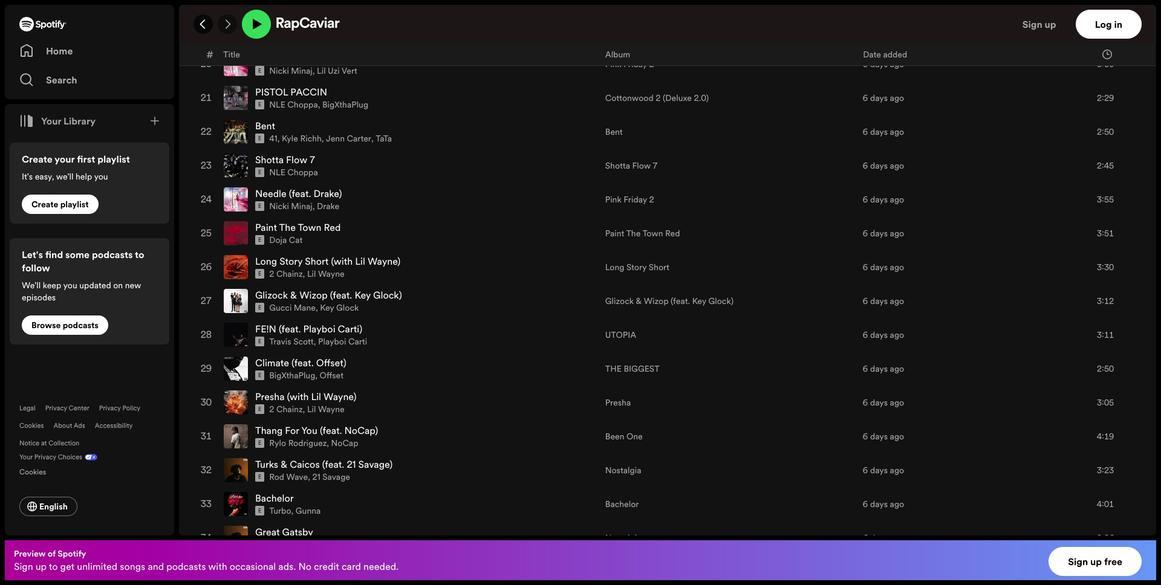 Task type: describe. For each thing, give the bounding box(es) containing it.
6 days ago for presha (with lil wayne)
[[863, 397, 905, 409]]

bachelor for bachelor
[[605, 499, 639, 511]]

glizock for glizock & wizop (feat. key glock) e
[[255, 289, 288, 302]]

long story short link
[[605, 261, 670, 274]]

wizop for glizock & wizop (feat. key glock) e
[[300, 289, 328, 302]]

episodes
[[22, 292, 56, 304]]

tata link
[[376, 133, 392, 145]]

lil inside presha (with lil wayne) e
[[311, 390, 321, 404]]

2 horizontal spatial &
[[636, 295, 642, 307]]

library
[[64, 114, 96, 128]]

2 travis scott link from the top
[[269, 336, 314, 348]]

your privacy choices button
[[19, 453, 82, 462]]

ago for needle (feat. drake)
[[890, 194, 905, 206]]

6 for fe!n (feat. playboi carti)
[[863, 329, 868, 341]]

bigxthaplug , offset
[[269, 370, 344, 382]]

6 days ago for thang for you (feat. nocap)
[[863, 431, 905, 443]]

presha (with lil wayne) link
[[255, 390, 357, 404]]

ago for presha (with lil wayne)
[[890, 397, 905, 409]]

3:05
[[1098, 397, 1114, 409]]

15 6 from the top
[[863, 533, 868, 545]]

kyle richh link
[[282, 133, 322, 145]]

your
[[55, 152, 75, 166]]

choices
[[58, 453, 82, 462]]

nocap)
[[345, 424, 378, 438]]

travis for travis scott
[[269, 31, 291, 43]]

let's find some podcasts to follow we'll keep you updated on new episodes
[[22, 248, 144, 304]]

3:12
[[1098, 295, 1114, 307]]

2 nostalgia link from the top
[[605, 533, 642, 545]]

7 for shotta flow 7 e
[[310, 153, 315, 166]]

sign inside preview of spotify sign up to get unlimited songs and podcasts with occasional ads. no credit card needed.
[[14, 560, 33, 574]]

, inside bachelor cell
[[291, 505, 294, 517]]

one
[[627, 431, 643, 443]]

lil up glizock & wizop (feat. key glock) e
[[307, 268, 316, 280]]

nle choppa link inside shotta flow 7 cell
[[269, 166, 318, 179]]

doja cat link
[[269, 234, 303, 246]]

uzi inside everybody (feat. lil uzi vert) e
[[341, 52, 355, 65]]

6 for everybody (feat. lil uzi vert)
[[863, 58, 868, 70]]

story for long story short
[[627, 261, 647, 274]]

the for paint the town red
[[626, 228, 641, 240]]

ago for bent
[[890, 126, 905, 138]]

easy,
[[35, 171, 54, 183]]

lil up you
[[307, 404, 316, 416]]

1 horizontal spatial glizock & wizop (feat. key glock) link
[[605, 295, 734, 307]]

for
[[285, 424, 299, 438]]

, inside fe!n (feat. playboi carti) cell
[[314, 336, 316, 348]]

3:30
[[1098, 261, 1114, 274]]

e inside needle (feat. drake) e
[[258, 203, 262, 210]]

create playlist
[[31, 198, 89, 211]]

great gatsby
[[255, 526, 313, 539]]

0 vertical spatial bigxthaplug link
[[322, 99, 369, 111]]

3:00
[[1098, 58, 1114, 70]]

, inside 'thang for you (feat. nocap)' "cell"
[[327, 438, 329, 450]]

choppa for nle choppa , bigxthaplug
[[288, 99, 318, 111]]

i know ? cell
[[224, 14, 596, 47]]

spotify image
[[19, 17, 67, 31]]

key for glizock & wizop (feat. key glock)
[[693, 295, 707, 307]]

in
[[1115, 18, 1123, 31]]

know
[[261, 18, 292, 31]]

cottonwood 2 (deluxe 2.0) link
[[605, 92, 709, 104]]

create for your
[[22, 152, 52, 166]]

gucci
[[269, 302, 292, 314]]

privacy for privacy policy
[[99, 404, 121, 413]]

2 cookies from the top
[[19, 467, 46, 477]]

your library
[[41, 114, 96, 128]]

search link
[[19, 68, 160, 92]]

4:01
[[1098, 499, 1114, 511]]

1 nostalgia from the top
[[605, 465, 642, 477]]

gatsby
[[282, 526, 313, 539]]

your for your library
[[41, 114, 61, 128]]

days for paint the town red
[[871, 228, 888, 240]]

follow
[[22, 261, 50, 275]]

wayne for wayne)
[[318, 404, 345, 416]]

ago for bachelor
[[890, 499, 905, 511]]

e inside climate (feat. offset) e
[[258, 372, 262, 379]]

3:51
[[1098, 228, 1114, 240]]

offset
[[320, 370, 344, 382]]

needed.
[[364, 560, 399, 574]]

2 left (deluxe
[[656, 92, 661, 104]]

shotta for shotta flow 7
[[605, 160, 630, 172]]

create your first playlist it's easy, we'll help you
[[22, 152, 130, 183]]

drake)
[[314, 187, 342, 200]]

glizock & wizop (feat. key glock) cell
[[224, 285, 596, 318]]

wizop for glizock & wizop (feat. key glock)
[[644, 295, 669, 307]]

2 inside long story short (with lil wayne) "cell"
[[269, 268, 274, 280]]

e inside i know ? e
[[258, 33, 262, 41]]

go back image
[[198, 19, 208, 29]]

explicit element for needle
[[255, 202, 265, 211]]

explicit element for long
[[255, 269, 265, 279]]

, inside long story short (with lil wayne) "cell"
[[303, 268, 305, 280]]

short for long story short
[[649, 261, 670, 274]]

main element
[[5, 5, 174, 536]]

playlist inside 'create your first playlist it's easy, we'll help you'
[[97, 152, 130, 166]]

nicki for needle
[[269, 200, 289, 212]]

sign for sign up free
[[1069, 555, 1089, 569]]

gunna link
[[296, 505, 321, 517]]

create for playlist
[[31, 198, 58, 211]]

paint the town red cell
[[224, 217, 596, 250]]

scott for travis scott , playboi carti
[[294, 336, 314, 348]]

3:23
[[1098, 465, 1114, 477]]

sign up button
[[1018, 10, 1076, 39]]

everybody (feat. lil uzi vert) cell
[[224, 48, 596, 81]]

flow for shotta flow 7
[[633, 160, 651, 172]]

?
[[294, 18, 299, 31]]

, inside pistol paccin cell
[[318, 99, 320, 111]]

6 for thang for you (feat. nocap)
[[863, 431, 868, 443]]

1 cookies link from the top
[[19, 422, 44, 431]]

fe!n (feat. playboi carti) link
[[255, 323, 363, 336]]

glock
[[336, 302, 359, 314]]

accessibility
[[95, 422, 133, 431]]

playlist inside the "create playlist" button
[[60, 198, 89, 211]]

paint for paint the town red e
[[255, 221, 277, 234]]

home
[[46, 44, 73, 57]]

legal
[[19, 404, 36, 413]]

explicit element for paint
[[255, 235, 265, 245]]

caicos
[[290, 458, 320, 471]]

paint the town red
[[605, 228, 680, 240]]

2 cookies link from the top
[[19, 465, 56, 478]]

new
[[125, 280, 141, 292]]

bigxthaplug inside pistol paccin cell
[[322, 99, 369, 111]]

6 for long story short (with lil wayne)
[[863, 261, 868, 274]]

(feat. inside turks & caicos (feat. 21 savage) e
[[322, 458, 344, 471]]

0 horizontal spatial bigxthaplug link
[[269, 370, 315, 382]]

0 horizontal spatial key
[[320, 302, 334, 314]]

collection
[[49, 439, 79, 448]]

rod wave link
[[269, 471, 308, 484]]

sign for sign up
[[1023, 18, 1043, 31]]

thang for you (feat. nocap) cell
[[224, 421, 596, 453]]

fe!n
[[255, 323, 276, 336]]

cottonwood
[[605, 92, 654, 104]]

shotta flow 7
[[605, 160, 658, 172]]

explicit element for shotta
[[255, 168, 265, 177]]

6 days ago for shotta flow 7
[[863, 160, 905, 172]]

e inside long story short (with lil wayne) e
[[258, 271, 262, 278]]

accessibility link
[[95, 422, 133, 431]]

ago for glizock & wizop (feat. key glock)
[[890, 295, 905, 307]]

browse podcasts link
[[22, 316, 108, 335]]

climate
[[255, 356, 289, 370]]

# column header
[[206, 44, 214, 65]]

(feat. inside climate (feat. offset) e
[[292, 356, 314, 370]]

nocap link
[[331, 438, 358, 450]]

6 days ago for fe!n (feat. playboi carti)
[[863, 329, 905, 341]]

1 nle choppa link from the top
[[269, 99, 318, 111]]

podcasts inside preview of spotify sign up to get unlimited songs and podcasts with occasional ads. no credit card needed.
[[166, 560, 206, 574]]

at
[[41, 439, 47, 448]]

lil inside long story short (with lil wayne) e
[[355, 255, 365, 268]]

turbo , gunna
[[269, 505, 321, 517]]

been one link
[[605, 431, 643, 443]]

wayne) inside long story short (with lil wayne) e
[[368, 255, 401, 268]]

shotta flow 7 link inside cell
[[255, 153, 315, 166]]

long story short (with lil wayne) link
[[255, 255, 401, 268]]

friday for needle (feat. drake)
[[624, 194, 647, 206]]

nicki minaj link for needle
[[269, 200, 313, 212]]

15 6 days ago from the top
[[863, 533, 905, 545]]

red for paint the town red e
[[324, 221, 341, 234]]

15 ago from the top
[[890, 533, 905, 545]]

6 for turks & caicos (feat. 21 savage)
[[863, 465, 868, 477]]

, inside 'presha (with lil wayne)' cell
[[303, 404, 305, 416]]

minaj for needle
[[291, 200, 313, 212]]

(with inside presha (with lil wayne) e
[[287, 390, 309, 404]]

1 horizontal spatial bent link
[[605, 126, 623, 138]]

and
[[148, 560, 164, 574]]

e inside thang for you (feat. nocap) e
[[258, 440, 262, 447]]

2:50 for climate (feat. offset)
[[1098, 363, 1114, 375]]

, inside needle (feat. drake) cell
[[313, 200, 315, 212]]

explicit element for climate
[[255, 371, 265, 381]]

preview
[[14, 548, 46, 560]]

6 for bachelor
[[863, 499, 868, 511]]

(feat. inside thang for you (feat. nocap) e
[[320, 424, 342, 438]]

english button
[[19, 497, 77, 517]]

nicki minaj link for everybody
[[269, 65, 313, 77]]

privacy center link
[[45, 404, 89, 413]]

paint the town red link inside cell
[[255, 221, 341, 234]]

sign up
[[1023, 18, 1057, 31]]

the
[[605, 363, 622, 375]]

long for long story short
[[605, 261, 625, 274]]

create playlist button
[[22, 195, 98, 214]]

2 up cottonwood 2 (deluxe 2.0) link
[[649, 58, 654, 70]]

6 days ago for needle (feat. drake)
[[863, 194, 905, 206]]

lil uzi vert link
[[317, 65, 357, 77]]

days for glizock & wizop (feat. key glock)
[[871, 295, 888, 307]]

great gatsby link
[[255, 526, 313, 539]]

bent for bent e
[[255, 119, 275, 133]]

browse
[[31, 319, 61, 332]]

explicit element for fe!n
[[255, 337, 265, 347]]

notice at collection
[[19, 439, 79, 448]]

home link
[[19, 39, 160, 63]]

pink friday 2 for everybody (feat. lil uzi vert)
[[605, 58, 654, 70]]

41
[[269, 133, 278, 145]]

e inside glizock & wizop (feat. key glock) e
[[258, 304, 262, 312]]

ago for everybody (feat. lil uzi vert)
[[890, 58, 905, 70]]

e inside "bent e"
[[258, 135, 262, 142]]

glizock for glizock & wizop (feat. key glock)
[[605, 295, 634, 307]]

e inside shotta flow 7 e
[[258, 169, 262, 176]]

explicit element for presha
[[255, 405, 265, 415]]

(feat. inside fe!n (feat. playboi carti) e
[[279, 323, 301, 336]]

explicit element for everybody
[[255, 66, 265, 76]]

cat
[[289, 234, 303, 246]]

ago for pistol paccin
[[890, 92, 905, 104]]

up for sign up free
[[1091, 555, 1102, 569]]

ago for paint the town red
[[890, 228, 905, 240]]

, inside everybody (feat. lil uzi vert) cell
[[313, 65, 315, 77]]

nle choppa
[[269, 166, 318, 179]]

the biggest
[[605, 363, 660, 375]]

6 days ago for paint the town red
[[863, 228, 905, 240]]

sign up free button
[[1049, 548, 1142, 577]]

about ads link
[[54, 422, 85, 431]]

2 nostalgia from the top
[[605, 533, 642, 545]]

6 days ago for bachelor
[[863, 499, 905, 511]]

41 , kyle richh , jenn carter , tata
[[269, 133, 392, 145]]

rodriguez
[[288, 438, 327, 450]]

of
[[48, 548, 56, 560]]

1 horizontal spatial bachelor link
[[605, 499, 639, 511]]

thang
[[255, 424, 283, 438]]

#
[[206, 47, 214, 61]]

6 days ago for glizock & wizop (feat. key glock)
[[863, 295, 905, 307]]

go forward image
[[223, 19, 232, 29]]

climate (feat. offset) cell
[[224, 353, 596, 386]]

0 horizontal spatial uzi
[[328, 65, 340, 77]]

turks & caicos (feat. 21 savage) e
[[255, 458, 393, 481]]

1 explicit element from the top
[[255, 0, 265, 8]]

6 for pistol paccin
[[863, 92, 868, 104]]

1 horizontal spatial paint the town red link
[[605, 228, 680, 240]]

days for thang for you (feat. nocap)
[[871, 431, 888, 443]]

you for some
[[63, 280, 77, 292]]

41 link
[[269, 133, 278, 145]]

e inside turks & caicos (feat. 21 savage) e
[[258, 474, 262, 481]]

to inside let's find some podcasts to follow we'll keep you updated on new episodes
[[135, 248, 144, 261]]



Task type: locate. For each thing, give the bounding box(es) containing it.
, inside glizock & wizop (feat. key glock) cell
[[316, 302, 318, 314]]

explicit element inside shotta flow 7 cell
[[255, 168, 265, 177]]

explicit element for glizock
[[255, 303, 265, 313]]

1 horizontal spatial (with
[[331, 255, 353, 268]]

1 horizontal spatial up
[[1045, 18, 1057, 31]]

1 horizontal spatial bigxthaplug
[[322, 99, 369, 111]]

1 2 chainz link from the top
[[269, 268, 303, 280]]

2:50 up 2:45
[[1098, 126, 1114, 138]]

1 horizontal spatial to
[[135, 248, 144, 261]]

6 for bent
[[863, 126, 868, 138]]

nicki minaj link up pistol paccin link
[[269, 65, 313, 77]]

1 vertical spatial bigxthaplug
[[269, 370, 315, 382]]

1 vertical spatial podcasts
[[63, 319, 99, 332]]

12 explicit element from the top
[[255, 371, 265, 381]]

days for shotta flow 7
[[871, 160, 888, 172]]

3:55
[[1098, 194, 1114, 206]]

13 ago from the top
[[890, 465, 905, 477]]

1 horizontal spatial sign
[[1023, 18, 1043, 31]]

pink
[[605, 58, 622, 70], [605, 194, 622, 206]]

shotta inside shotta flow 7 e
[[255, 153, 284, 166]]

wayne up glizock & wizop (feat. key glock) e
[[318, 268, 345, 280]]

create inside button
[[31, 198, 58, 211]]

travis scott
[[269, 31, 314, 43]]

15 days from the top
[[871, 533, 888, 545]]

explicit element inside bent cell
[[255, 134, 265, 144]]

ago for fe!n (feat. playboi carti)
[[890, 329, 905, 341]]

shotta for shotta flow 7 e
[[255, 153, 284, 166]]

story down cat
[[280, 255, 303, 268]]

6 6 from the top
[[863, 228, 868, 240]]

pink friday 2 link for needle (feat. drake)
[[605, 194, 654, 206]]

explicit element inside needle (feat. drake) cell
[[255, 202, 265, 211]]

let's
[[22, 248, 43, 261]]

up inside preview of spotify sign up to get unlimited songs and podcasts with occasional ads. no credit card needed.
[[35, 560, 47, 574]]

bigxthaplug inside climate (feat. offset) cell
[[269, 370, 315, 382]]

days for pistol paccin
[[871, 92, 888, 104]]

2 minaj from the top
[[291, 200, 313, 212]]

nle for nle choppa , bigxthaplug
[[269, 99, 285, 111]]

0 horizontal spatial bigxthaplug
[[269, 370, 315, 382]]

turks & caicos (feat. 21 savage) cell
[[224, 454, 596, 487]]

playlist right first
[[97, 152, 130, 166]]

0 vertical spatial nle
[[269, 99, 285, 111]]

choppa
[[288, 99, 318, 111], [288, 166, 318, 179]]

paint inside paint the town red e
[[255, 221, 277, 234]]

4 6 from the top
[[863, 160, 868, 172]]

0 horizontal spatial town
[[298, 221, 322, 234]]

bigxthaplug link up presha (with lil wayne) link
[[269, 370, 315, 382]]

0 horizontal spatial paint
[[255, 221, 277, 234]]

10 days from the top
[[871, 363, 888, 375]]

playboi inside fe!n (feat. playboi carti) e
[[303, 323, 336, 336]]

paint the town red link up long story short
[[605, 228, 680, 240]]

ago for long story short (with lil wayne)
[[890, 261, 905, 274]]

minaj up paint the town red e
[[291, 200, 313, 212]]

paint up long story short
[[605, 228, 625, 240]]

14 explicit element from the top
[[255, 439, 265, 448]]

, inside turks & caicos (feat. 21 savage) cell
[[308, 471, 310, 484]]

7 inside shotta flow 7 e
[[310, 153, 315, 166]]

1 lil wayne link from the top
[[307, 268, 345, 280]]

12 e from the top
[[258, 406, 262, 413]]

key
[[355, 289, 371, 302], [693, 295, 707, 307], [320, 302, 334, 314]]

podcasts up on
[[92, 248, 133, 261]]

scott for travis scott
[[294, 31, 314, 43]]

e inside paint the town red e
[[258, 237, 262, 244]]

long down doja
[[255, 255, 277, 268]]

bigxthaplug link
[[322, 99, 369, 111], [269, 370, 315, 382]]

lil up "paccin"
[[317, 65, 326, 77]]

travis up the 'climate'
[[269, 336, 291, 348]]

14 ago from the top
[[890, 499, 905, 511]]

up inside the top bar and user menu "element"
[[1045, 18, 1057, 31]]

9 e from the top
[[258, 304, 262, 312]]

1 vertical spatial 2:50
[[1098, 363, 1114, 375]]

6 for paint the town red
[[863, 228, 868, 240]]

nicki minaj , drake
[[269, 200, 340, 212]]

bigxthaplug up presha (with lil wayne) link
[[269, 370, 315, 382]]

5 6 days ago from the top
[[863, 194, 905, 206]]

explicit element inside bachelor cell
[[255, 507, 265, 516]]

1 horizontal spatial glizock
[[605, 295, 634, 307]]

bent link down cottonwood
[[605, 126, 623, 138]]

glock) inside glizock & wizop (feat. key glock) e
[[373, 289, 402, 302]]

to left "get"
[[49, 560, 58, 574]]

nicki
[[269, 65, 289, 77], [269, 200, 289, 212]]

it's
[[22, 171, 33, 183]]

1 horizontal spatial playlist
[[97, 152, 130, 166]]

explicit element inside 'presha (with lil wayne)' cell
[[255, 405, 265, 415]]

chainz up for in the bottom left of the page
[[277, 404, 303, 416]]

1 vertical spatial your
[[19, 453, 33, 462]]

2 2 chainz , lil wayne from the top
[[269, 404, 345, 416]]

1 vertical spatial nicki
[[269, 200, 289, 212]]

rylo rodriguez , nocap
[[269, 438, 358, 450]]

ago for climate (feat. offset)
[[890, 363, 905, 375]]

glizock inside glizock & wizop (feat. key glock) e
[[255, 289, 288, 302]]

explicit element inside long story short (with lil wayne) "cell"
[[255, 269, 265, 279]]

savage)
[[358, 458, 393, 471]]

choppa inside pistol paccin cell
[[288, 99, 318, 111]]

your down notice on the bottom left of page
[[19, 453, 33, 462]]

1 vertical spatial wayne)
[[324, 390, 357, 404]]

1 horizontal spatial shotta flow 7 link
[[605, 160, 658, 172]]

0 vertical spatial travis
[[269, 31, 291, 43]]

scott inside i know ? cell
[[294, 31, 314, 43]]

bachelor for bachelor e
[[255, 492, 294, 505]]

1 horizontal spatial 21
[[347, 458, 356, 471]]

21 inside turks & caicos (feat. 21 savage) e
[[347, 458, 356, 471]]

bigxthaplug up "jenn carter" link
[[322, 99, 369, 111]]

key glock link
[[320, 302, 359, 314]]

0 horizontal spatial sign
[[14, 560, 33, 574]]

cookies link down the your privacy choices
[[19, 465, 56, 478]]

carti)
[[338, 323, 363, 336]]

wayne) down offset link on the left of page
[[324, 390, 357, 404]]

11 e from the top
[[258, 372, 262, 379]]

1 cookies from the top
[[19, 422, 44, 431]]

9 6 days ago from the top
[[863, 329, 905, 341]]

everybody (feat. lil uzi vert) e
[[255, 52, 378, 75]]

presha up thang
[[255, 390, 285, 404]]

2 choppa from the top
[[288, 166, 318, 179]]

3 6 from the top
[[863, 126, 868, 138]]

1 horizontal spatial paint
[[605, 228, 625, 240]]

11 explicit element from the top
[[255, 337, 265, 347]]

about
[[54, 422, 72, 431]]

bent left kyle
[[255, 119, 275, 133]]

8 e from the top
[[258, 271, 262, 278]]

wayne inside cell
[[318, 404, 345, 416]]

1 horizontal spatial shotta
[[605, 160, 630, 172]]

pink down shotta flow 7
[[605, 194, 622, 206]]

0 vertical spatial 2:50
[[1098, 126, 1114, 138]]

nicki minaj link
[[269, 65, 313, 77], [269, 200, 313, 212]]

songs
[[120, 560, 145, 574]]

explicit element inside everybody (feat. lil uzi vert) cell
[[255, 66, 265, 76]]

long
[[255, 255, 277, 268], [605, 261, 625, 274]]

0 vertical spatial nicki
[[269, 65, 289, 77]]

nicki inside everybody (feat. lil uzi vert) cell
[[269, 65, 289, 77]]

0 horizontal spatial flow
[[286, 153, 307, 166]]

explicit element for bachelor
[[255, 507, 265, 516]]

the biggest link
[[605, 363, 660, 375]]

explicit element
[[255, 0, 265, 8], [255, 32, 265, 42], [255, 66, 265, 76], [255, 100, 265, 110], [255, 134, 265, 144], [255, 168, 265, 177], [255, 202, 265, 211], [255, 235, 265, 245], [255, 269, 265, 279], [255, 303, 265, 313], [255, 337, 265, 347], [255, 371, 265, 381], [255, 405, 265, 415], [255, 439, 265, 448], [255, 473, 265, 482], [255, 507, 265, 516]]

duration element
[[1103, 49, 1113, 59]]

0 horizontal spatial you
[[63, 280, 77, 292]]

days for fe!n (feat. playboi carti)
[[871, 329, 888, 341]]

0 horizontal spatial bachelor link
[[255, 492, 294, 505]]

minaj inside everybody (feat. lil uzi vert) cell
[[291, 65, 313, 77]]

6 for climate (feat. offset)
[[863, 363, 868, 375]]

your library button
[[15, 109, 100, 133]]

town up long story short
[[643, 228, 663, 240]]

pistol paccin link
[[255, 85, 327, 99]]

playlist down help on the left top of page
[[60, 198, 89, 211]]

create inside 'create your first playlist it's easy, we'll help you'
[[22, 152, 52, 166]]

to up new
[[135, 248, 144, 261]]

2 ago from the top
[[890, 92, 905, 104]]

uzi left "vert)"
[[341, 52, 355, 65]]

0 horizontal spatial playlist
[[60, 198, 89, 211]]

nicki up pistol
[[269, 65, 289, 77]]

cookies
[[19, 422, 44, 431], [19, 467, 46, 477]]

(with down bigxthaplug , offset
[[287, 390, 309, 404]]

uzi left vert at the left top of the page
[[328, 65, 340, 77]]

2 chainz , lil wayne up you
[[269, 404, 345, 416]]

date added
[[863, 48, 908, 60]]

travis for travis scott , playboi carti
[[269, 336, 291, 348]]

your inside button
[[41, 114, 61, 128]]

album
[[605, 48, 631, 60]]

days for bent
[[871, 126, 888, 138]]

1 6 days ago from the top
[[863, 58, 905, 70]]

1 vertical spatial scott
[[294, 336, 314, 348]]

2:26
[[1098, 533, 1114, 545]]

3 days from the top
[[871, 126, 888, 138]]

lil wayne link for short
[[307, 268, 345, 280]]

jenn
[[326, 133, 345, 145]]

town inside paint the town red e
[[298, 221, 322, 234]]

scott
[[294, 31, 314, 43], [294, 336, 314, 348]]

0 vertical spatial cookies link
[[19, 422, 44, 431]]

nicki up paint the town red e
[[269, 200, 289, 212]]

1 ago from the top
[[890, 58, 905, 70]]

2:26 cell
[[1059, 522, 1131, 555]]

privacy policy
[[99, 404, 141, 413]]

tata
[[376, 133, 392, 145]]

lil
[[329, 52, 339, 65], [317, 65, 326, 77], [355, 255, 365, 268], [307, 268, 316, 280], [311, 390, 321, 404], [307, 404, 316, 416]]

presha for presha
[[605, 397, 631, 409]]

presha
[[255, 390, 285, 404], [605, 397, 631, 409]]

1 nle from the top
[[269, 99, 285, 111]]

cell
[[204, 0, 214, 13], [605, 0, 853, 13], [863, 0, 1049, 13], [1059, 0, 1131, 13], [605, 14, 853, 47], [863, 14, 1049, 47]]

0 horizontal spatial glock)
[[373, 289, 402, 302]]

1 horizontal spatial your
[[41, 114, 61, 128]]

wayne) inside presha (with lil wayne) e
[[324, 390, 357, 404]]

policy
[[123, 404, 141, 413]]

1 pink friday 2 link from the top
[[605, 58, 654, 70]]

short up glizock & wizop (feat. key glock)
[[649, 261, 670, 274]]

duration image
[[1103, 49, 1113, 59]]

travis scott link
[[269, 31, 314, 43], [269, 336, 314, 348]]

1 vertical spatial lil wayne link
[[307, 404, 345, 416]]

playboi down gucci mane , key glock
[[303, 323, 336, 336]]

flow inside shotta flow 7 e
[[286, 153, 307, 166]]

2 inside 'presha (with lil wayne)' cell
[[269, 404, 274, 416]]

utopia
[[605, 329, 637, 341]]

14 6 days ago from the top
[[863, 499, 905, 511]]

up
[[1045, 18, 1057, 31], [1091, 555, 1102, 569], [35, 560, 47, 574]]

0 horizontal spatial (with
[[287, 390, 309, 404]]

6 days ago for everybody (feat. lil uzi vert)
[[863, 58, 905, 70]]

privacy down the at
[[34, 453, 56, 462]]

privacy up about
[[45, 404, 67, 413]]

you right 'keep'
[[63, 280, 77, 292]]

ago for thang for you (feat. nocap)
[[890, 431, 905, 443]]

2 up thang
[[269, 404, 274, 416]]

sign inside the top bar and user menu "element"
[[1023, 18, 1043, 31]]

up left free
[[1091, 555, 1102, 569]]

town
[[298, 221, 322, 234], [643, 228, 663, 240]]

14 6 from the top
[[863, 499, 868, 511]]

choppa inside shotta flow 7 cell
[[288, 166, 318, 179]]

2 chainz link for story
[[269, 268, 303, 280]]

2 chainz , lil wayne inside 'presha (with lil wayne)' cell
[[269, 404, 345, 416]]

days for everybody (feat. lil uzi vert)
[[871, 58, 888, 70]]

0 horizontal spatial bachelor
[[255, 492, 294, 505]]

pistol paccin cell
[[224, 82, 596, 114]]

lil wayne link up the thang for you (feat. nocap) link
[[307, 404, 345, 416]]

explicit element inside climate (feat. offset) cell
[[255, 371, 265, 381]]

1 wayne from the top
[[318, 268, 345, 280]]

chainz
[[277, 268, 303, 280], [277, 404, 303, 416]]

2 chainz link down the doja cat link
[[269, 268, 303, 280]]

browse podcasts
[[31, 319, 99, 332]]

0 horizontal spatial shotta flow 7 link
[[255, 153, 315, 166]]

13 explicit element from the top
[[255, 405, 265, 415]]

bent link left kyle
[[255, 119, 275, 133]]

nicki minaj link up paint the town red e
[[269, 200, 313, 212]]

2 explicit element from the top
[[255, 32, 265, 42]]

0 horizontal spatial up
[[35, 560, 47, 574]]

2:50
[[1098, 126, 1114, 138], [1098, 363, 1114, 375]]

explicit element for i
[[255, 32, 265, 42]]

2:50 down 3:11 on the right bottom of page
[[1098, 363, 1114, 375]]

0 vertical spatial pink
[[605, 58, 622, 70]]

explicit element for bent
[[255, 134, 265, 144]]

lil wayne link up glizock & wizop (feat. key glock) e
[[307, 268, 345, 280]]

2 chainz link for (with
[[269, 404, 303, 416]]

sign up free
[[1069, 555, 1123, 569]]

nle up "bent e"
[[269, 99, 285, 111]]

ads.
[[278, 560, 296, 574]]

scott up climate (feat. offset) link
[[294, 336, 314, 348]]

red up long story short
[[666, 228, 680, 240]]

needle
[[255, 187, 287, 200]]

1 vertical spatial wayne
[[318, 404, 345, 416]]

travis left ?
[[269, 31, 291, 43]]

find
[[45, 248, 63, 261]]

nle
[[269, 99, 285, 111], [269, 166, 285, 179]]

choppa for nle choppa
[[288, 166, 318, 179]]

0 horizontal spatial 21
[[312, 471, 320, 484]]

wayne) down paint the town red cell
[[368, 255, 401, 268]]

10 ago from the top
[[890, 363, 905, 375]]

1 horizontal spatial glock)
[[709, 295, 734, 307]]

1 horizontal spatial long
[[605, 261, 625, 274]]

glizock & wizop (feat. key glock) link
[[255, 289, 402, 302], [605, 295, 734, 307]]

keep
[[43, 280, 61, 292]]

2
[[649, 58, 654, 70], [656, 92, 661, 104], [649, 194, 654, 206], [269, 268, 274, 280], [269, 404, 274, 416]]

glock)
[[373, 289, 402, 302], [709, 295, 734, 307]]

wayne inside "cell"
[[318, 268, 345, 280]]

privacy center
[[45, 404, 89, 413]]

5 6 from the top
[[863, 194, 868, 206]]

long story short (with lil wayne) e
[[255, 255, 401, 278]]

4 days from the top
[[871, 160, 888, 172]]

0 vertical spatial create
[[22, 152, 52, 166]]

your left library
[[41, 114, 61, 128]]

you right help on the left top of page
[[94, 171, 108, 183]]

turks
[[255, 458, 278, 471]]

mane
[[294, 302, 316, 314]]

1 vertical spatial friday
[[624, 194, 647, 206]]

glizock up 'fe!n' on the left
[[255, 289, 288, 302]]

1 horizontal spatial 7
[[653, 160, 658, 172]]

2:50 for bent
[[1098, 126, 1114, 138]]

1 horizontal spatial bachelor
[[605, 499, 639, 511]]

0 vertical spatial travis scott link
[[269, 31, 314, 43]]

fe!n (feat. playboi carti) cell
[[224, 319, 596, 352]]

lil left vert at the left top of the page
[[329, 52, 339, 65]]

2 nle from the top
[[269, 166, 285, 179]]

3:00 cell
[[1059, 48, 1131, 81]]

0 horizontal spatial wizop
[[300, 289, 328, 302]]

2 chainz , lil wayne up glizock & wizop (feat. key glock) e
[[269, 268, 345, 280]]

create down easy,
[[31, 198, 58, 211]]

you inside let's find some podcasts to follow we'll keep you updated on new episodes
[[63, 280, 77, 292]]

bent
[[255, 119, 275, 133], [605, 126, 623, 138]]

your for your privacy choices
[[19, 453, 33, 462]]

bent inside cell
[[255, 119, 275, 133]]

1 scott from the top
[[294, 31, 314, 43]]

1 horizontal spatial the
[[626, 228, 641, 240]]

nle for nle choppa
[[269, 166, 285, 179]]

lil up glock
[[355, 255, 365, 268]]

nle inside pistol paccin cell
[[269, 99, 285, 111]]

1 friday from the top
[[624, 58, 647, 70]]

15 e from the top
[[258, 508, 262, 515]]

i know ? e
[[255, 18, 299, 41]]

0 vertical spatial podcasts
[[92, 248, 133, 261]]

scott up everybody (feat. lil uzi vert) link
[[294, 31, 314, 43]]

friday down shotta flow 7
[[624, 194, 647, 206]]

(with inside long story short (with lil wayne) e
[[331, 255, 353, 268]]

2 horizontal spatial up
[[1091, 555, 1102, 569]]

log in
[[1095, 18, 1123, 31]]

days for bachelor
[[871, 499, 888, 511]]

the inside paint the town red e
[[279, 221, 296, 234]]

7 explicit element from the top
[[255, 202, 265, 211]]

6 days ago for long story short (with lil wayne)
[[863, 261, 905, 274]]

e inside fe!n (feat. playboi carti) e
[[258, 338, 262, 346]]

2 chainz link
[[269, 268, 303, 280], [269, 404, 303, 416]]

16 explicit element from the top
[[255, 507, 265, 516]]

glizock up the utopia link
[[605, 295, 634, 307]]

0 vertical spatial 2 chainz link
[[269, 268, 303, 280]]

spotify
[[58, 548, 86, 560]]

(feat. inside needle (feat. drake) e
[[289, 187, 311, 200]]

podcasts inside let's find some podcasts to follow we'll keep you updated on new episodes
[[92, 248, 133, 261]]

playlist
[[97, 152, 130, 166], [60, 198, 89, 211]]

5 days from the top
[[871, 194, 888, 206]]

2 horizontal spatial key
[[693, 295, 707, 307]]

cookies down the your privacy choices
[[19, 467, 46, 477]]

up left log
[[1045, 18, 1057, 31]]

0 vertical spatial you
[[94, 171, 108, 183]]

utopia link
[[605, 329, 637, 341]]

travis inside i know ? cell
[[269, 31, 291, 43]]

11 days from the top
[[871, 397, 888, 409]]

bent down cottonwood
[[605, 126, 623, 138]]

top bar and user menu element
[[179, 5, 1157, 44]]

pink up cottonwood
[[605, 58, 622, 70]]

2 down doja
[[269, 268, 274, 280]]

4 explicit element from the top
[[255, 100, 265, 110]]

0 horizontal spatial glizock
[[255, 289, 288, 302]]

(with up glizock & wizop (feat. key glock) e
[[331, 255, 353, 268]]

(feat. inside glizock & wizop (feat. key glock) e
[[330, 289, 352, 302]]

13 days from the top
[[871, 465, 888, 477]]

12 days from the top
[[871, 431, 888, 443]]

glock) for glizock & wizop (feat. key glock)
[[709, 295, 734, 307]]

& inside turks & caicos (feat. 21 savage) e
[[281, 458, 288, 471]]

red down drake
[[324, 221, 341, 234]]

1 horizontal spatial &
[[290, 289, 297, 302]]

1 vertical spatial 2 chainz , lil wayne
[[269, 404, 345, 416]]

bigxthaplug
[[322, 99, 369, 111], [269, 370, 315, 382]]

up for sign up
[[1045, 18, 1057, 31]]

pink friday 2 link down shotta flow 7
[[605, 194, 654, 206]]

kyle
[[282, 133, 298, 145]]

3 explicit element from the top
[[255, 66, 265, 76]]

5 explicit element from the top
[[255, 134, 265, 144]]

1 travis scott link from the top
[[269, 31, 314, 43]]

1 vertical spatial (with
[[287, 390, 309, 404]]

1 horizontal spatial story
[[627, 261, 647, 274]]

1 horizontal spatial bent
[[605, 126, 623, 138]]

8 explicit element from the top
[[255, 235, 265, 245]]

1 vertical spatial nicki minaj link
[[269, 200, 313, 212]]

2 6 days ago from the top
[[863, 92, 905, 104]]

create up easy,
[[22, 152, 52, 166]]

nle inside shotta flow 7 cell
[[269, 166, 285, 179]]

e inside pistol paccin e
[[258, 101, 262, 108]]

lil wayne link inside long story short (with lil wayne) "cell"
[[307, 268, 345, 280]]

explicit element inside i know ? cell
[[255, 32, 265, 42]]

7 for shotta flow 7
[[653, 160, 658, 172]]

0 horizontal spatial red
[[324, 221, 341, 234]]

chainz up gucci mane link
[[277, 268, 303, 280]]

0 vertical spatial 2 chainz , lil wayne
[[269, 268, 345, 280]]

card
[[342, 560, 361, 574]]

presha inside presha (with lil wayne) e
[[255, 390, 285, 404]]

you
[[94, 171, 108, 183], [63, 280, 77, 292]]

2:29
[[1098, 92, 1114, 104]]

you
[[301, 424, 318, 438]]

e inside everybody (feat. lil uzi vert) e
[[258, 67, 262, 75]]

1 6 from the top
[[863, 58, 868, 70]]

presha link
[[605, 397, 631, 409]]

nicki inside needle (feat. drake) cell
[[269, 200, 289, 212]]

explicit element inside glizock & wizop (feat. key glock) cell
[[255, 303, 265, 313]]

bachelor inside cell
[[255, 492, 294, 505]]

8 6 from the top
[[863, 295, 868, 307]]

0 vertical spatial wayne)
[[368, 255, 401, 268]]

2 chainz link up for in the bottom left of the page
[[269, 404, 303, 416]]

2 2 chainz link from the top
[[269, 404, 303, 416]]

friday for everybody (feat. lil uzi vert)
[[624, 58, 647, 70]]

red for paint the town red
[[666, 228, 680, 240]]

privacy for privacy center
[[45, 404, 67, 413]]

0 vertical spatial wayne
[[318, 268, 345, 280]]

(feat. inside everybody (feat. lil uzi vert) e
[[304, 52, 326, 65]]

we'll
[[56, 171, 73, 183]]

explicit element inside 'thang for you (feat. nocap)' "cell"
[[255, 439, 265, 448]]

glock) for glizock & wizop (feat. key glock) e
[[373, 289, 402, 302]]

short for long story short (with lil wayne) e
[[305, 255, 329, 268]]

days for turks & caicos (feat. 21 savage)
[[871, 465, 888, 477]]

10 6 days ago from the top
[[863, 363, 905, 375]]

0 horizontal spatial shotta
[[255, 153, 284, 166]]

minaj up "paccin"
[[291, 65, 313, 77]]

1 vertical spatial chainz
[[277, 404, 303, 416]]

lil inside everybody (feat. lil uzi vert) e
[[329, 52, 339, 65]]

0 vertical spatial choppa
[[288, 99, 318, 111]]

6 e from the top
[[258, 203, 262, 210]]

2 lil wayne link from the top
[[307, 404, 345, 416]]

0 vertical spatial lil wayne link
[[307, 268, 345, 280]]

1 vertical spatial travis
[[269, 336, 291, 348]]

lil down bigxthaplug , offset
[[311, 390, 321, 404]]

0 vertical spatial to
[[135, 248, 144, 261]]

the for paint the town red e
[[279, 221, 296, 234]]

to inside preview of spotify sign up to get unlimited songs and podcasts with occasional ads. no credit card needed.
[[49, 560, 58, 574]]

bachelor cell
[[224, 488, 596, 521]]

0 horizontal spatial the
[[279, 221, 296, 234]]

1 horizontal spatial flow
[[633, 160, 651, 172]]

playboi carti link
[[318, 336, 367, 348]]

1 vertical spatial playlist
[[60, 198, 89, 211]]

& for turks & caicos (feat. 21 savage)
[[281, 458, 288, 471]]

chainz for story
[[277, 268, 303, 280]]

0 vertical spatial minaj
[[291, 65, 313, 77]]

5 e from the top
[[258, 169, 262, 176]]

9 ago from the top
[[890, 329, 905, 341]]

6 6 days ago from the top
[[863, 228, 905, 240]]

days for presha (with lil wayne)
[[871, 397, 888, 409]]

glizock & wizop (feat. key glock) e
[[255, 289, 402, 312]]

notice at collection link
[[19, 439, 79, 448]]

needle (feat. drake) cell
[[224, 183, 596, 216]]

minaj for everybody
[[291, 65, 313, 77]]

0 horizontal spatial bent link
[[255, 119, 275, 133]]

7 ago from the top
[[890, 261, 905, 274]]

turbo
[[269, 505, 291, 517]]

4 ago from the top
[[890, 160, 905, 172]]

8 days from the top
[[871, 295, 888, 307]]

13 e from the top
[[258, 440, 262, 447]]

presha up been
[[605, 397, 631, 409]]

7 e from the top
[[258, 237, 262, 244]]

playboi up offset)
[[318, 336, 346, 348]]

uzi
[[341, 52, 355, 65], [328, 65, 340, 77]]

2 wayne from the top
[[318, 404, 345, 416]]

1 nostalgia link from the top
[[605, 465, 642, 477]]

pink friday 2 down shotta flow 7
[[605, 194, 654, 206]]

story down the paint the town red
[[627, 261, 647, 274]]

2 pink friday 2 link from the top
[[605, 194, 654, 206]]

3 6 days ago from the top
[[863, 126, 905, 138]]

10 e from the top
[[258, 338, 262, 346]]

red inside paint the town red e
[[324, 221, 341, 234]]

1 vertical spatial nostalgia link
[[605, 533, 642, 545]]

paint left cat
[[255, 221, 277, 234]]

pink for needle (feat. drake)
[[605, 194, 622, 206]]

california consumer privacy act (ccpa) opt-out icon image
[[82, 453, 97, 465]]

bigxthaplug link up "jenn carter" link
[[322, 99, 369, 111]]

0 horizontal spatial paint the town red link
[[255, 221, 341, 234]]

privacy up accessibility
[[99, 404, 121, 413]]

14 days from the top
[[871, 499, 888, 511]]

1 vertical spatial pink
[[605, 194, 622, 206]]

been
[[605, 431, 625, 443]]

pink friday 2 link up cottonwood
[[605, 58, 654, 70]]

, inside climate (feat. offset) cell
[[315, 370, 318, 382]]

0 horizontal spatial glizock & wizop (feat. key glock) link
[[255, 289, 402, 302]]

long down the paint the town red
[[605, 261, 625, 274]]

e inside bachelor e
[[258, 508, 262, 515]]

wayne up the thang for you (feat. nocap) link
[[318, 404, 345, 416]]

paint the town red link down nicki minaj , drake
[[255, 221, 341, 234]]

2 pink friday 2 from the top
[[605, 194, 654, 206]]

14 e from the top
[[258, 474, 262, 481]]

minaj inside needle (feat. drake) cell
[[291, 200, 313, 212]]

11 ago from the top
[[890, 397, 905, 409]]

rylo
[[269, 438, 286, 450]]

6 days ago for climate (feat. offset)
[[863, 363, 905, 375]]

ads
[[74, 422, 85, 431]]

1 vertical spatial bigxthaplug link
[[269, 370, 315, 382]]

pink friday 2 for needle (feat. drake)
[[605, 194, 654, 206]]

scott inside fe!n (feat. playboi carti) cell
[[294, 336, 314, 348]]

cookies up notice on the bottom left of page
[[19, 422, 44, 431]]

6 explicit element from the top
[[255, 168, 265, 177]]

0 vertical spatial nle choppa link
[[269, 99, 318, 111]]

explicit element inside paint the town red cell
[[255, 235, 265, 245]]

nle up needle at the left top of the page
[[269, 166, 285, 179]]

(with
[[331, 255, 353, 268], [287, 390, 309, 404]]

2 scott from the top
[[294, 336, 314, 348]]

sign
[[1023, 18, 1043, 31], [1069, 555, 1089, 569], [14, 560, 33, 574]]

e
[[258, 33, 262, 41], [258, 67, 262, 75], [258, 101, 262, 108], [258, 135, 262, 142], [258, 169, 262, 176], [258, 203, 262, 210], [258, 237, 262, 244], [258, 271, 262, 278], [258, 304, 262, 312], [258, 338, 262, 346], [258, 372, 262, 379], [258, 406, 262, 413], [258, 440, 262, 447], [258, 474, 262, 481], [258, 508, 262, 515]]

1 vertical spatial 2 chainz link
[[269, 404, 303, 416]]

0 horizontal spatial your
[[19, 453, 33, 462]]

1 vertical spatial nle
[[269, 166, 285, 179]]

2 horizontal spatial sign
[[1069, 555, 1089, 569]]

flow for shotta flow 7 e
[[286, 153, 307, 166]]

8 6 days ago from the top
[[863, 295, 905, 307]]

pink friday 2 up cottonwood
[[605, 58, 654, 70]]

bent cell
[[224, 116, 596, 148]]

podcasts inside browse podcasts link
[[63, 319, 99, 332]]

lil wayne link
[[307, 268, 345, 280], [307, 404, 345, 416]]

0 vertical spatial nicki minaj link
[[269, 65, 313, 77]]

1 chainz from the top
[[277, 268, 303, 280]]

2 6 from the top
[[863, 92, 868, 104]]

e inside presha (with lil wayne) e
[[258, 406, 262, 413]]

podcasts right and
[[166, 560, 206, 574]]

explicit element inside turks & caicos (feat. 21 savage) cell
[[255, 473, 265, 482]]

2 e from the top
[[258, 67, 262, 75]]

2 chainz , lil wayne for lil
[[269, 404, 345, 416]]

up left of
[[35, 560, 47, 574]]

cookies link up notice on the bottom left of page
[[19, 422, 44, 431]]

chainz for (with
[[277, 404, 303, 416]]

6 for presha (with lil wayne)
[[863, 397, 868, 409]]

1 horizontal spatial presha
[[605, 397, 631, 409]]

10 explicit element from the top
[[255, 303, 265, 313]]

6 days ago
[[863, 58, 905, 70], [863, 92, 905, 104], [863, 126, 905, 138], [863, 160, 905, 172], [863, 194, 905, 206], [863, 228, 905, 240], [863, 261, 905, 274], [863, 295, 905, 307], [863, 329, 905, 341], [863, 363, 905, 375], [863, 397, 905, 409], [863, 431, 905, 443], [863, 465, 905, 477], [863, 499, 905, 511], [863, 533, 905, 545]]

1 pink friday 2 from the top
[[605, 58, 654, 70]]

2.0)
[[694, 92, 709, 104]]

13 6 from the top
[[863, 465, 868, 477]]

short down paint the town red e
[[305, 255, 329, 268]]

days for climate (feat. offset)
[[871, 363, 888, 375]]

podcasts right browse
[[63, 319, 99, 332]]

legal link
[[19, 404, 36, 413]]

presha (with lil wayne) cell
[[224, 387, 596, 419]]

2 travis from the top
[[269, 336, 291, 348]]

2 2:50 from the top
[[1098, 363, 1114, 375]]

wizop inside glizock & wizop (feat. key glock) e
[[300, 289, 328, 302]]

9 6 from the top
[[863, 329, 868, 341]]

gucci mane link
[[269, 302, 316, 314]]

2 up the paint the town red
[[649, 194, 654, 206]]

story for long story short (with lil wayne) e
[[280, 255, 303, 268]]

long inside long story short (with lil wayne) e
[[255, 255, 277, 268]]

11 6 from the top
[[863, 397, 868, 409]]

friday up cottonwood
[[624, 58, 647, 70]]

2 chainz , lil wayne inside long story short (with lil wayne) "cell"
[[269, 268, 345, 280]]

6 days ago for turks & caicos (feat. 21 savage)
[[863, 465, 905, 477]]

get
[[60, 560, 75, 574]]

0 horizontal spatial story
[[280, 255, 303, 268]]

0 horizontal spatial &
[[281, 458, 288, 471]]

# row
[[194, 44, 1142, 65]]

you for first
[[94, 171, 108, 183]]

0 horizontal spatial short
[[305, 255, 329, 268]]

town for paint the town red
[[643, 228, 663, 240]]

long story short (with lil wayne) cell
[[224, 251, 596, 284]]

thang for you (feat. nocap) e
[[255, 424, 378, 447]]

chainz inside 'presha (with lil wayne)' cell
[[277, 404, 303, 416]]

paccin
[[291, 85, 327, 99]]

1 vertical spatial cookies
[[19, 467, 46, 477]]

travis inside fe!n (feat. playboi carti) cell
[[269, 336, 291, 348]]

1 pink from the top
[[605, 58, 622, 70]]

6 days ago for pistol paccin
[[863, 92, 905, 104]]

1 e from the top
[[258, 33, 262, 41]]

1 vertical spatial travis scott link
[[269, 336, 314, 348]]

15 explicit element from the top
[[255, 473, 265, 482]]

bent link
[[255, 119, 275, 133], [605, 126, 623, 138]]

town down nicki minaj , drake
[[298, 221, 322, 234]]

long for long story short (with lil wayne) e
[[255, 255, 277, 268]]

0 vertical spatial nostalgia link
[[605, 465, 642, 477]]

6 ago from the top
[[890, 228, 905, 240]]

1 days from the top
[[871, 58, 888, 70]]

1 horizontal spatial uzi
[[341, 52, 355, 65]]

shotta flow 7 cell
[[224, 150, 596, 182]]



Task type: vqa. For each thing, say whether or not it's contained in the screenshot.


